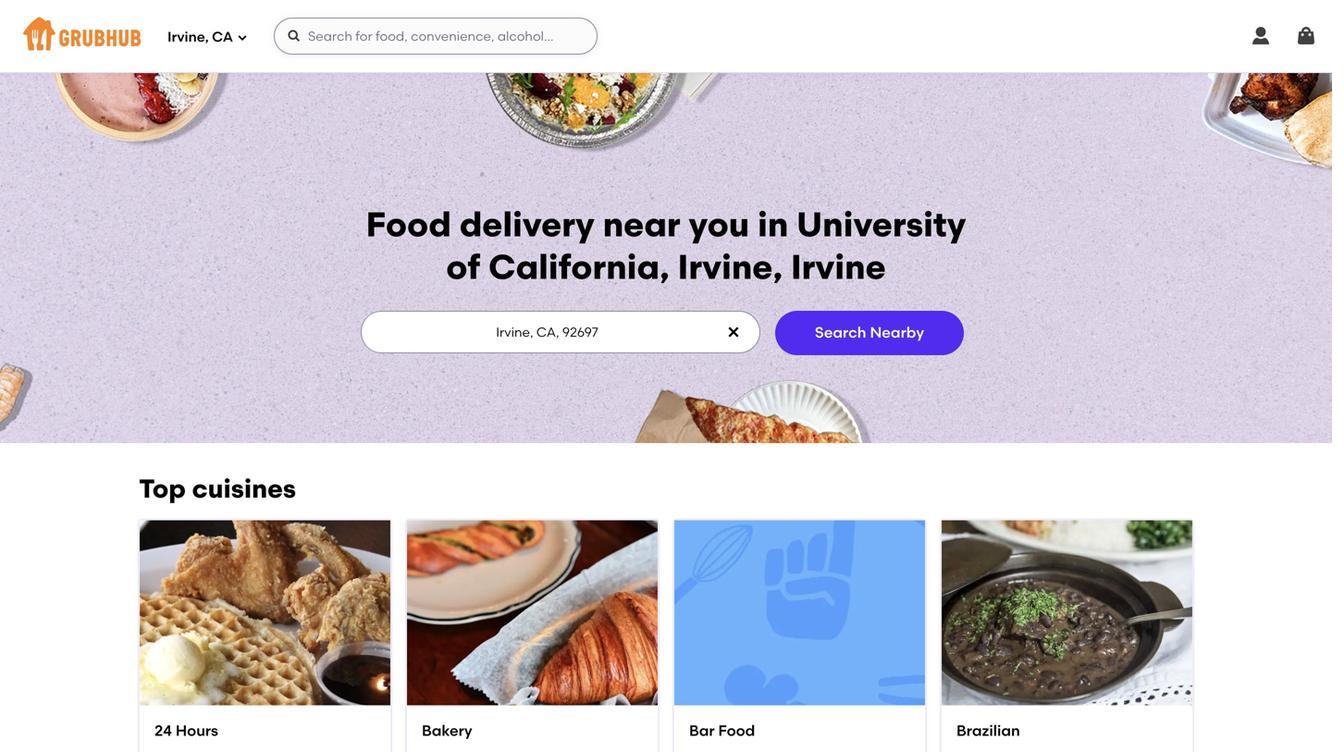 Task type: describe. For each thing, give the bounding box(es) containing it.
near
[[603, 204, 681, 245]]

Search Address search field
[[361, 312, 759, 352]]

24
[[155, 722, 172, 740]]

bar food
[[690, 722, 756, 740]]

2 horizontal spatial svg image
[[1296, 25, 1318, 47]]

university
[[797, 204, 967, 245]]

food inside "food delivery near you in university of california, irvine, irvine"
[[366, 204, 452, 245]]

1 horizontal spatial svg image
[[1250, 25, 1273, 47]]

irvine, inside the main navigation navigation
[[168, 29, 209, 45]]

bakery delivery image
[[407, 488, 658, 739]]

top
[[139, 473, 186, 504]]

brazilian
[[957, 722, 1021, 740]]

search nearby button
[[776, 311, 964, 355]]

bakery
[[422, 722, 473, 740]]

browse hero image
[[0, 72, 1333, 443]]

cuisines
[[192, 473, 296, 504]]

of
[[446, 247, 480, 288]]

bar food link
[[690, 721, 911, 741]]

irvine, inside "food delivery near you in university of california, irvine, irvine"
[[678, 247, 783, 288]]

food delivery near you in university of california, irvine, irvine
[[366, 204, 967, 288]]

irvine
[[791, 247, 886, 288]]

ca
[[212, 29, 233, 45]]

bar
[[690, 722, 715, 740]]

main navigation navigation
[[0, 0, 1333, 72]]

brazilian delivery image
[[942, 488, 1193, 739]]

24 hours
[[155, 722, 218, 740]]



Task type: locate. For each thing, give the bounding box(es) containing it.
0 vertical spatial food
[[366, 204, 452, 245]]

1 vertical spatial irvine,
[[678, 247, 783, 288]]

0 vertical spatial irvine,
[[168, 29, 209, 45]]

search
[[815, 324, 867, 342]]

california,
[[489, 247, 670, 288]]

bakery link
[[422, 721, 643, 741]]

bar food delivery image
[[675, 488, 926, 739]]

Search for food, convenience, alcohol... search field
[[274, 18, 598, 55]]

hours
[[176, 722, 218, 740]]

svg image
[[287, 29, 302, 44], [237, 32, 248, 43]]

search nearby
[[815, 324, 925, 342]]

irvine, down you
[[678, 247, 783, 288]]

1 horizontal spatial food
[[719, 722, 756, 740]]

food up of on the top of page
[[366, 204, 452, 245]]

1 horizontal spatial irvine,
[[678, 247, 783, 288]]

top cuisines
[[139, 473, 296, 504]]

1 horizontal spatial svg image
[[287, 29, 302, 44]]

irvine, ca
[[168, 29, 233, 45]]

0 horizontal spatial svg image
[[237, 32, 248, 43]]

1 vertical spatial food
[[719, 722, 756, 740]]

24 hours delivery image
[[140, 488, 391, 739]]

food right bar
[[719, 722, 756, 740]]

in
[[758, 204, 789, 245]]

food
[[366, 204, 452, 245], [719, 722, 756, 740]]

irvine,
[[168, 29, 209, 45], [678, 247, 783, 288]]

nearby
[[870, 324, 925, 342]]

svg image
[[1250, 25, 1273, 47], [1296, 25, 1318, 47], [727, 325, 741, 339]]

delivery
[[460, 204, 595, 245]]

you
[[689, 204, 750, 245]]

0 horizontal spatial svg image
[[727, 325, 741, 339]]

24 hours link
[[155, 721, 376, 741]]

brazilian link
[[957, 721, 1178, 741]]

0 horizontal spatial irvine,
[[168, 29, 209, 45]]

0 horizontal spatial food
[[366, 204, 452, 245]]

irvine, left the ca on the top left of page
[[168, 29, 209, 45]]



Task type: vqa. For each thing, say whether or not it's contained in the screenshot.
left Food
yes



